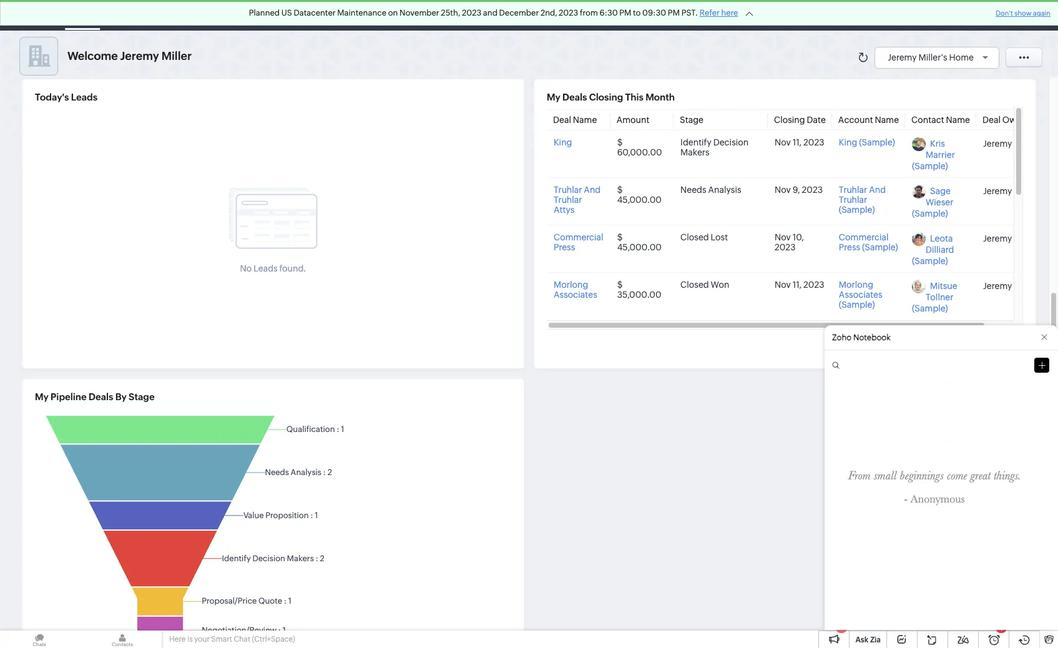 Task type: locate. For each thing, give the bounding box(es) containing it.
home
[[949, 52, 974, 62]]

king down account
[[839, 138, 857, 148]]

4 nov from the top
[[775, 280, 791, 290]]

morlong down commercial press (sample) link
[[839, 280, 874, 290]]

deal owner
[[983, 115, 1030, 125]]

jeremy right sage
[[983, 186, 1012, 196]]

nov left 10,
[[775, 233, 791, 243]]

chats image
[[0, 631, 79, 648]]

crm link
[[10, 9, 55, 22]]

commercial for commercial press
[[554, 233, 604, 243]]

name right contact
[[946, 115, 970, 125]]

(sample) inside kris marrier (sample)
[[912, 161, 948, 171]]

1 horizontal spatial associates
[[839, 290, 883, 300]]

closed left won at the right of page
[[681, 280, 709, 290]]

morlong
[[554, 280, 588, 290], [839, 280, 874, 290]]

closed for closed lost
[[681, 233, 709, 243]]

45,000.00 down 60,000.00
[[617, 195, 662, 205]]

1 horizontal spatial pm
[[668, 8, 680, 17]]

jeremy right leota
[[983, 233, 1012, 243]]

(sample) inside sage wieser (sample)
[[912, 209, 948, 219]]

today's
[[35, 92, 69, 102]]

jeremy left miller's
[[888, 52, 917, 62]]

2 nov from the top
[[775, 185, 791, 195]]

zoho notebook
[[832, 333, 891, 342]]

to
[[633, 8, 641, 17]]

press inside the commercial press
[[554, 243, 575, 253]]

deals left by
[[89, 391, 113, 402]]

projects
[[676, 10, 709, 20]]

0 vertical spatial 11,
[[793, 138, 802, 148]]

associates up zoho notebook
[[839, 290, 883, 300]]

my deals closing this month
[[547, 92, 675, 102]]

(sample) inside truhlar and truhlar (sample)
[[839, 205, 875, 215]]

press down the attys
[[554, 243, 575, 253]]

nov for lost
[[775, 233, 791, 243]]

1 vertical spatial stage
[[129, 391, 155, 402]]

no
[[240, 263, 252, 273]]

marrier
[[926, 150, 955, 160]]

(sample) down tollner
[[912, 304, 948, 314]]

1 commercial from the left
[[554, 233, 604, 243]]

1 vertical spatial leads
[[254, 263, 278, 273]]

deal
[[553, 115, 571, 125], [983, 115, 1001, 125]]

stage
[[680, 115, 704, 125], [129, 391, 155, 402]]

my left pipeline
[[35, 391, 49, 402]]

deals up deal name at the right
[[563, 92, 587, 102]]

2 horizontal spatial name
[[946, 115, 970, 125]]

1 horizontal spatial closing
[[774, 115, 805, 125]]

nov down nov 10, 2023
[[775, 280, 791, 290]]

1 vertical spatial nov 11, 2023
[[775, 280, 825, 290]]

calls link
[[407, 0, 447, 30]]

$ for king
[[617, 138, 623, 148]]

and up commercial press link
[[584, 185, 601, 195]]

(sample) inside "morlong associates (sample)"
[[839, 300, 875, 310]]

2023 for needs analysis
[[802, 185, 823, 195]]

amount
[[617, 115, 650, 125]]

(sample)
[[859, 138, 895, 148], [912, 161, 948, 171], [839, 205, 875, 215], [912, 209, 948, 219], [862, 243, 898, 253], [912, 256, 948, 266], [839, 300, 875, 310], [912, 304, 948, 314]]

0 horizontal spatial leads
[[71, 92, 97, 102]]

contact
[[912, 115, 944, 125]]

(sample) down marrier
[[912, 161, 948, 171]]

4 $ from the top
[[617, 280, 623, 290]]

(sample) down wieser
[[912, 209, 948, 219]]

2nd,
[[541, 8, 557, 17]]

2 $ 45,000.00 from the top
[[617, 233, 662, 253]]

deal for deal owner
[[983, 115, 1001, 125]]

4 jeremy miller from the top
[[983, 281, 1037, 291]]

nov 11, 2023 down nov 10, 2023
[[775, 280, 825, 290]]

and inside truhlar and truhlar (sample)
[[869, 185, 886, 195]]

0 vertical spatial my
[[547, 92, 561, 102]]

11, for morlong associates (sample)
[[793, 280, 802, 290]]

don't show again link
[[996, 9, 1051, 17]]

deal up the king link
[[553, 115, 571, 125]]

commercial for commercial press (sample)
[[839, 233, 889, 243]]

1 horizontal spatial and
[[869, 185, 886, 195]]

$ for commercial press
[[617, 233, 623, 243]]

1 horizontal spatial my
[[547, 92, 561, 102]]

miller for truhlar and truhlar (sample)
[[1014, 186, 1037, 196]]

today's leads
[[35, 92, 97, 102]]

commercial down the attys
[[554, 233, 604, 243]]

associates down commercial press link
[[554, 290, 597, 300]]

0 horizontal spatial name
[[573, 115, 597, 125]]

$ for morlong associates
[[617, 280, 623, 290]]

my up deal name at the right
[[547, 92, 561, 102]]

0 horizontal spatial stage
[[129, 391, 155, 402]]

1 horizontal spatial name
[[875, 115, 899, 125]]

1 horizontal spatial morlong
[[839, 280, 874, 290]]

leads
[[71, 92, 97, 102], [254, 263, 278, 273]]

2 and from the left
[[869, 185, 886, 195]]

king down deal name link
[[554, 138, 572, 148]]

$ right commercial press link
[[617, 233, 623, 243]]

this
[[625, 92, 644, 102]]

attys
[[554, 205, 575, 215]]

jeremy down deal owner
[[983, 138, 1012, 148]]

2 horizontal spatial deals
[[563, 92, 587, 102]]

tasks
[[317, 10, 339, 20]]

1 horizontal spatial commercial
[[839, 233, 889, 243]]

products link
[[556, 0, 612, 30]]

1 $ 45,000.00 from the top
[[617, 185, 662, 205]]

my pipeline deals by stage
[[35, 391, 155, 402]]

associates
[[554, 290, 597, 300], [839, 290, 883, 300]]

0 horizontal spatial press
[[554, 243, 575, 253]]

1 45,000.00 from the top
[[617, 195, 662, 205]]

pm left 'to' at the right of page
[[619, 8, 631, 17]]

1 vertical spatial $ 45,000.00
[[617, 233, 662, 253]]

0 vertical spatial stage
[[680, 115, 704, 125]]

nov for decision
[[775, 138, 791, 148]]

(sample) down dilliard
[[912, 256, 948, 266]]

morlong associates (sample) link
[[839, 280, 883, 310]]

calls
[[417, 10, 437, 20]]

deals
[[275, 10, 297, 20], [563, 92, 587, 102], [89, 391, 113, 402]]

11,
[[793, 138, 802, 148], [793, 280, 802, 290]]

pm
[[619, 8, 631, 17], [668, 8, 680, 17]]

$ 45,000.00 down 60,000.00
[[617, 185, 662, 205]]

0 horizontal spatial king
[[554, 138, 572, 148]]

25th,
[[441, 8, 460, 17]]

1 deal from the left
[[553, 115, 571, 125]]

nov 11, 2023 down closing date
[[775, 138, 825, 148]]

0 horizontal spatial and
[[584, 185, 601, 195]]

jeremy right "mitsue"
[[983, 281, 1012, 291]]

press up morlong associates (sample) link
[[839, 243, 860, 253]]

0 horizontal spatial closing
[[589, 92, 623, 102]]

truhlar
[[554, 185, 582, 195], [839, 185, 867, 195], [554, 195, 582, 205], [839, 195, 867, 205]]

1 name from the left
[[573, 115, 597, 125]]

2 45,000.00 from the top
[[617, 243, 662, 253]]

by
[[115, 391, 127, 402]]

miller's
[[919, 52, 947, 62]]

nov
[[775, 138, 791, 148], [775, 185, 791, 195], [775, 233, 791, 243], [775, 280, 791, 290]]

jeremy miller's home link
[[888, 52, 993, 62]]

refer
[[700, 8, 720, 17]]

2023 inside nov 10, 2023
[[775, 243, 796, 253]]

$ down 60,000.00
[[617, 185, 623, 195]]

1 vertical spatial deals
[[563, 92, 587, 102]]

0 horizontal spatial deals
[[89, 391, 113, 402]]

0 horizontal spatial associates
[[554, 290, 597, 300]]

2 commercial from the left
[[839, 233, 889, 243]]

2023 down date
[[804, 138, 825, 148]]

setup element
[[970, 0, 995, 31]]

(sample) down truhlar and truhlar (sample)
[[862, 243, 898, 253]]

1 horizontal spatial press
[[839, 243, 860, 253]]

tollner
[[926, 293, 954, 303]]

0 horizontal spatial my
[[35, 391, 49, 402]]

mitsue tollner (sample)
[[912, 281, 958, 314]]

3 $ from the top
[[617, 233, 623, 243]]

1 11, from the top
[[793, 138, 802, 148]]

nov down closing date
[[775, 138, 791, 148]]

nov left '9,'
[[775, 185, 791, 195]]

closed left lost
[[681, 233, 709, 243]]

2023 left morlong associates (sample) link
[[804, 280, 825, 290]]

morlong for morlong associates
[[554, 280, 588, 290]]

1 king from the left
[[554, 138, 572, 148]]

3 jeremy miller from the top
[[983, 233, 1037, 243]]

morlong inside morlong associates
[[554, 280, 588, 290]]

1 vertical spatial 45,000.00
[[617, 243, 662, 253]]

1 nov 11, 2023 from the top
[[775, 138, 825, 148]]

press for commercial press
[[554, 243, 575, 253]]

closing left this
[[589, 92, 623, 102]]

1 horizontal spatial king
[[839, 138, 857, 148]]

no leads found.
[[240, 263, 306, 273]]

0 vertical spatial deals
[[275, 10, 297, 20]]

1 nov from the top
[[775, 138, 791, 148]]

0 horizontal spatial commercial
[[554, 233, 604, 243]]

nov 11, 2023
[[775, 138, 825, 148], [775, 280, 825, 290]]

2023 right 2nd,
[[559, 8, 578, 17]]

1 associates from the left
[[554, 290, 597, 300]]

(sample) up commercial press (sample)
[[839, 205, 875, 215]]

stage up 'identify'
[[680, 115, 704, 125]]

11, down closing date
[[793, 138, 802, 148]]

refer here link
[[700, 8, 738, 17]]

commercial inside commercial press (sample)
[[839, 233, 889, 243]]

1 $ from the top
[[617, 138, 623, 148]]

create menu image
[[838, 0, 869, 30]]

2023 for closed lost
[[775, 243, 796, 253]]

commercial press (sample) link
[[839, 233, 898, 253]]

nov for won
[[775, 280, 791, 290]]

1 vertical spatial 11,
[[793, 280, 802, 290]]

6:30
[[600, 8, 618, 17]]

2 deal from the left
[[983, 115, 1001, 125]]

1 press from the left
[[554, 243, 575, 253]]

jeremy right welcome
[[120, 49, 159, 62]]

3 name from the left
[[946, 115, 970, 125]]

needs
[[681, 185, 706, 195]]

0 vertical spatial closed
[[681, 233, 709, 243]]

$ 45,000.00 up the $ 35,000.00
[[617, 233, 662, 253]]

$ right morlong associates link
[[617, 280, 623, 290]]

upgrade
[[774, 16, 810, 24]]

2023 for closed won
[[804, 280, 825, 290]]

name for contact name
[[946, 115, 970, 125]]

and inside the truhlar and truhlar attys
[[584, 185, 601, 195]]

morlong down commercial press link
[[554, 280, 588, 290]]

11, down nov 10, 2023
[[793, 280, 802, 290]]

and for truhlar and truhlar attys
[[584, 185, 601, 195]]

2 associates from the left
[[839, 290, 883, 300]]

0 horizontal spatial morlong
[[554, 280, 588, 290]]

0 horizontal spatial pm
[[619, 8, 631, 17]]

$ 45,000.00
[[617, 185, 662, 205], [617, 233, 662, 253]]

commercial
[[554, 233, 604, 243], [839, 233, 889, 243]]

(sample) inside commercial press (sample)
[[862, 243, 898, 253]]

found.
[[279, 263, 306, 273]]

3 nov from the top
[[775, 233, 791, 243]]

commercial down truhlar and truhlar (sample)
[[839, 233, 889, 243]]

1 horizontal spatial deals
[[275, 10, 297, 20]]

1 and from the left
[[584, 185, 601, 195]]

2 press from the left
[[839, 243, 860, 253]]

on
[[388, 8, 398, 17]]

45,000.00 up the $ 35,000.00
[[617, 243, 662, 253]]

2 name from the left
[[875, 115, 899, 125]]

2023 down '9,'
[[775, 243, 796, 253]]

leads right no
[[254, 263, 278, 273]]

2 11, from the top
[[793, 280, 802, 290]]

name for deal name
[[573, 115, 597, 125]]

1 vertical spatial my
[[35, 391, 49, 402]]

pm left the pst. at the top right of the page
[[668, 8, 680, 17]]

$ inside the $ 35,000.00
[[617, 280, 623, 290]]

and down king (sample) link
[[869, 185, 886, 195]]

king for the king link
[[554, 138, 572, 148]]

$ down amount
[[617, 138, 623, 148]]

$ inside $ 60,000.00
[[617, 138, 623, 148]]

here is your smart chat (ctrl+space)
[[169, 635, 295, 644]]

2023 left and
[[462, 8, 482, 17]]

2 closed from the top
[[681, 280, 709, 290]]

1 horizontal spatial leads
[[254, 263, 278, 273]]

commercial press (sample)
[[839, 233, 898, 253]]

closed for closed won
[[681, 280, 709, 290]]

deal left owner
[[983, 115, 1001, 125]]

0 horizontal spatial deal
[[553, 115, 571, 125]]

associates for morlong associates
[[554, 290, 597, 300]]

miller for commercial press (sample)
[[1014, 233, 1037, 243]]

sage
[[930, 186, 951, 196]]

press inside commercial press (sample)
[[839, 243, 860, 253]]

0 vertical spatial $ 45,000.00
[[617, 185, 662, 205]]

1 closed from the top
[[681, 233, 709, 243]]

2 $ from the top
[[617, 185, 623, 195]]

2 king from the left
[[839, 138, 857, 148]]

pipeline
[[51, 391, 87, 402]]

analytics
[[508, 10, 546, 20]]

(sample) up zoho notebook
[[839, 300, 875, 310]]

zoho
[[832, 333, 852, 342]]

press
[[554, 243, 575, 253], [839, 243, 860, 253]]

deals left tasks link
[[275, 10, 297, 20]]

king
[[554, 138, 572, 148], [839, 138, 857, 148]]

(sample) inside leota dilliard (sample)
[[912, 256, 948, 266]]

leota dilliard (sample)
[[912, 234, 954, 266]]

1 vertical spatial closed
[[681, 280, 709, 290]]

2023 right '9,'
[[802, 185, 823, 195]]

leads right today's at the top of page
[[71, 92, 97, 102]]

morlong inside "morlong associates (sample)"
[[839, 280, 874, 290]]

1 morlong from the left
[[554, 280, 588, 290]]

(sample) for sage wieser (sample)
[[912, 209, 948, 219]]

1 jeremy miller from the top
[[983, 138, 1037, 148]]

kris
[[930, 139, 945, 149]]

0 vertical spatial leads
[[71, 92, 97, 102]]

2 morlong from the left
[[839, 280, 874, 290]]

0 vertical spatial nov 11, 2023
[[775, 138, 825, 148]]

name down "my deals closing this month"
[[573, 115, 597, 125]]

stage right by
[[129, 391, 155, 402]]

2023
[[462, 8, 482, 17], [559, 8, 578, 17], [804, 138, 825, 148], [802, 185, 823, 195], [775, 243, 796, 253], [804, 280, 825, 290]]

2 jeremy miller from the top
[[983, 186, 1037, 196]]

0 vertical spatial 45,000.00
[[617, 195, 662, 205]]

nov inside nov 10, 2023
[[775, 233, 791, 243]]

2 nov 11, 2023 from the top
[[775, 280, 825, 290]]

1 horizontal spatial deal
[[983, 115, 1001, 125]]

name up king (sample) link
[[875, 115, 899, 125]]

jeremy miller for sage wieser (sample)
[[983, 186, 1037, 196]]

(sample) inside mitsue tollner (sample)
[[912, 304, 948, 314]]

closing left date
[[774, 115, 805, 125]]

identify
[[681, 138, 712, 148]]

11, for king (sample)
[[793, 138, 802, 148]]

miller
[[162, 49, 192, 62], [1014, 138, 1037, 148], [1014, 186, 1037, 196], [1014, 233, 1037, 243], [1014, 281, 1037, 291]]

kris marrier (sample) link
[[912, 139, 955, 171]]

don't show again
[[996, 9, 1051, 17]]

$ 60,000.00
[[617, 138, 662, 158]]

1 pm from the left
[[619, 8, 631, 17]]



Task type: vqa. For each thing, say whether or not it's contained in the screenshot.


Task type: describe. For each thing, give the bounding box(es) containing it.
nov 11, 2023 for morlong
[[775, 280, 825, 290]]

leota
[[930, 234, 953, 244]]

jeremy miller for leota dilliard (sample)
[[983, 233, 1037, 243]]

morlong associates link
[[554, 280, 597, 300]]

$ 35,000.00
[[617, 280, 662, 300]]

closed won
[[681, 280, 730, 290]]

jeremy miller for kris marrier (sample)
[[983, 138, 1037, 148]]

notebook
[[853, 333, 891, 342]]

meetings link
[[349, 0, 407, 30]]

accounts
[[216, 10, 255, 20]]

truhlar and truhlar (sample)
[[839, 185, 886, 215]]

deal name
[[553, 115, 597, 125]]

deals link
[[265, 0, 307, 30]]

ask zia
[[856, 636, 881, 644]]

contact name link
[[912, 115, 970, 125]]

$ 45,000.00 for truhlar and truhlar attys
[[617, 185, 662, 205]]

owner
[[1003, 115, 1030, 125]]

decision
[[713, 138, 749, 148]]

2023 for identify decision makers
[[804, 138, 825, 148]]

deal for deal name
[[553, 115, 571, 125]]

jeremy for identify decision makers
[[983, 138, 1012, 148]]

truhlar up commercial press (sample)
[[839, 195, 867, 205]]

planned us datacenter maintenance on november 25th, 2023 and december 2nd, 2023 from 6:30 pm to 09:30 pm pst. refer here
[[249, 8, 738, 17]]

mitsue tollner (sample) link
[[912, 281, 958, 314]]

jeremy for needs analysis
[[983, 186, 1012, 196]]

kris marrier (sample)
[[912, 139, 955, 171]]

closing date
[[774, 115, 826, 125]]

(sample) down account name link
[[859, 138, 895, 148]]

leads for no
[[254, 263, 278, 273]]

(sample) for mitsue tollner (sample)
[[912, 304, 948, 314]]

account name
[[838, 115, 899, 125]]

search element
[[869, 0, 895, 31]]

morlong for morlong associates (sample)
[[839, 280, 874, 290]]

morlong associates (sample)
[[839, 280, 883, 310]]

my for my pipeline deals by stage
[[35, 391, 49, 402]]

and
[[483, 8, 498, 17]]

services link
[[612, 0, 666, 30]]

chat
[[234, 635, 250, 644]]

contact name
[[912, 115, 970, 125]]

45,000.00 for commercial press
[[617, 243, 662, 253]]

profile element
[[995, 0, 1030, 30]]

commercial press
[[554, 233, 604, 253]]

here
[[169, 635, 186, 644]]

deals inside deals link
[[275, 10, 297, 20]]

king (sample) link
[[839, 138, 895, 148]]

truhlar and truhlar attys link
[[554, 185, 601, 215]]

is
[[187, 635, 193, 644]]

60,000.00
[[617, 148, 662, 158]]

0 vertical spatial closing
[[589, 92, 623, 102]]

december
[[499, 8, 539, 17]]

king for king (sample)
[[839, 138, 857, 148]]

month
[[646, 92, 675, 102]]

2 pm from the left
[[668, 8, 680, 17]]

needs analysis
[[681, 185, 741, 195]]

09:30
[[643, 8, 666, 17]]

miller for king (sample)
[[1014, 138, 1037, 148]]

45,000.00 for truhlar and truhlar attys
[[617, 195, 662, 205]]

jeremy for closed won
[[983, 281, 1012, 291]]

reports link
[[447, 0, 498, 30]]

truhlar down king (sample) link
[[839, 185, 867, 195]]

closing date link
[[774, 115, 826, 125]]

stage link
[[680, 115, 704, 125]]

reports
[[457, 10, 488, 20]]

my for my deals closing this month
[[547, 92, 561, 102]]

jeremy miller's home
[[888, 52, 974, 62]]

contacts image
[[83, 631, 162, 648]]

10,
[[793, 233, 804, 243]]

enterprise-trial upgrade
[[764, 6, 820, 24]]

datacenter
[[294, 8, 336, 17]]

planned
[[249, 8, 280, 17]]

closed lost
[[681, 233, 728, 243]]

welcome
[[67, 49, 118, 62]]

deal name link
[[553, 115, 597, 125]]

morlong associates
[[554, 280, 597, 300]]

dilliard
[[926, 245, 954, 255]]

truhlar and truhlar (sample) link
[[839, 185, 886, 215]]

analysis
[[708, 185, 741, 195]]

profile image
[[1002, 5, 1022, 25]]

1 horizontal spatial stage
[[680, 115, 704, 125]]

(sample) for kris marrier (sample)
[[912, 161, 948, 171]]

analytics link
[[498, 0, 556, 30]]

$ 45,000.00 for commercial press
[[617, 233, 662, 253]]

projects link
[[666, 0, 719, 30]]

press for commercial press (sample)
[[839, 243, 860, 253]]

tasks link
[[307, 0, 349, 30]]

1 vertical spatial closing
[[774, 115, 805, 125]]

9,
[[793, 185, 800, 195]]

(sample) for leota dilliard (sample)
[[912, 256, 948, 266]]

miller for morlong associates (sample)
[[1014, 281, 1037, 291]]

amount link
[[617, 115, 650, 125]]

truhlar up commercial press link
[[554, 195, 582, 205]]

sage wieser (sample) link
[[912, 186, 954, 219]]

account
[[838, 115, 873, 125]]

makers
[[681, 148, 710, 158]]

king (sample)
[[839, 138, 895, 148]]

date
[[807, 115, 826, 125]]

and for truhlar and truhlar (sample)
[[869, 185, 886, 195]]

again
[[1033, 9, 1051, 17]]

don't
[[996, 9, 1013, 17]]

won
[[711, 280, 730, 290]]

crm
[[30, 9, 55, 22]]

ask
[[856, 636, 869, 644]]

name for account name
[[875, 115, 899, 125]]

pst.
[[682, 8, 698, 17]]

maintenance
[[337, 8, 386, 17]]

jeremy for closed lost
[[983, 233, 1012, 243]]

nov 11, 2023 for king
[[775, 138, 825, 148]]

trial
[[805, 6, 820, 15]]

truhlar up the attys
[[554, 185, 582, 195]]

enterprise-
[[764, 6, 805, 15]]

2 vertical spatial deals
[[89, 391, 113, 402]]

nov for analysis
[[775, 185, 791, 195]]

leota dilliard (sample) link
[[912, 234, 954, 266]]

$ for truhlar and truhlar attys
[[617, 185, 623, 195]]

leads for today's
[[71, 92, 97, 102]]

jeremy miller for mitsue tollner (sample)
[[983, 281, 1037, 291]]

(ctrl+space)
[[252, 635, 295, 644]]

november
[[400, 8, 439, 17]]

us
[[281, 8, 292, 17]]

(sample) for commercial press (sample)
[[862, 243, 898, 253]]

(sample) for morlong associates (sample)
[[839, 300, 875, 310]]

marketplace element
[[944, 0, 970, 30]]

associates for morlong associates (sample)
[[839, 290, 883, 300]]

nov 9, 2023
[[775, 185, 823, 195]]

from
[[580, 8, 598, 17]]

services
[[622, 10, 656, 20]]

account name link
[[838, 115, 899, 125]]

signals image
[[895, 0, 918, 31]]



